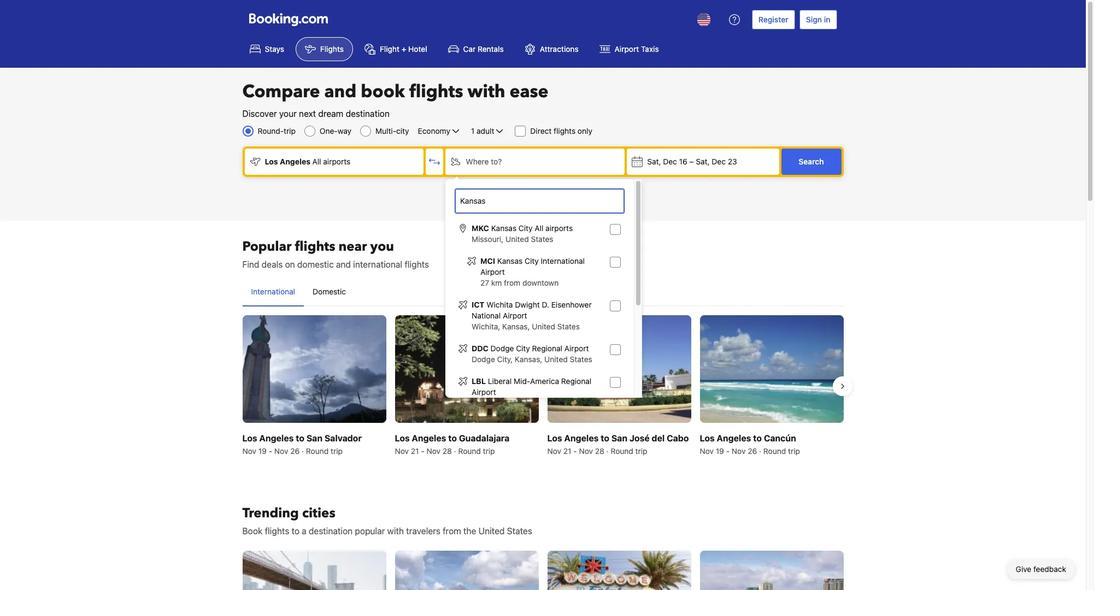 Task type: describe. For each thing, give the bounding box(es) containing it.
16
[[680, 157, 688, 166]]

give feedback
[[1017, 565, 1067, 574]]

josé
[[630, 434, 650, 444]]

1 dec from the left
[[664, 157, 678, 166]]

flight
[[380, 44, 400, 54]]

los angeles to guadalajara nov 21 - nov 28 · round trip
[[395, 434, 510, 456]]

register
[[759, 15, 789, 24]]

round inside los angeles to san salvador nov 19 - nov 26 · round trip
[[306, 447, 329, 456]]

flights up domestic
[[295, 238, 336, 256]]

trip inside the 'los angeles to guadalajara nov 21 - nov 28 · round trip'
[[483, 447, 495, 456]]

mci
[[481, 256, 496, 266]]

to for del
[[601, 434, 610, 444]]

book
[[361, 80, 405, 104]]

flights
[[320, 44, 344, 54]]

discover
[[243, 109, 277, 119]]

the
[[464, 527, 477, 537]]

to?
[[491, 157, 502, 166]]

international inside button
[[251, 287, 295, 296]]

region containing los angeles to san salvador
[[234, 311, 853, 462]]

los angeles to san josé del cabo nov 21 - nov 28 · round trip
[[548, 434, 689, 456]]

where to? button
[[446, 149, 625, 175]]

only
[[578, 126, 593, 136]]

and inside the popular flights near you find deals on domestic and international flights
[[336, 260, 351, 270]]

round inside los angeles to san josé del cabo nov 21 - nov 28 · round trip
[[611, 447, 634, 456]]

los for los angeles
[[265, 157, 278, 166]]

city,
[[497, 355, 513, 364]]

mkc
[[472, 224, 489, 233]]

united inside ddc dodge city regional airport dodge city, kansas, united states
[[545, 355, 568, 364]]

direct flights only
[[531, 126, 593, 136]]

2 dec from the left
[[712, 157, 726, 166]]

los angeles to san salvador image
[[243, 316, 386, 423]]

0 vertical spatial kansas,
[[503, 322, 530, 331]]

sign in link
[[800, 10, 838, 30]]

airports inside the mkc kansas city all airports missouri, united states
[[546, 224, 573, 233]]

deals
[[262, 260, 283, 270]]

1 adult button
[[470, 125, 507, 138]]

kansas city international airport
[[481, 256, 585, 277]]

with inside trending cities book flights to a destination popular with travelers from the united states
[[388, 527, 404, 537]]

los for los angeles to san salvador
[[243, 434, 257, 444]]

- inside los angeles to cancún nov 19 - nov 26 · round trip
[[727, 447, 730, 456]]

city for regional
[[516, 344, 530, 353]]

near
[[339, 238, 367, 256]]

ddc dodge city regional airport dodge city, kansas, united states
[[472, 344, 593, 364]]

airport inside wichita dwight d. eisenhower national airport
[[503, 311, 528, 320]]

guadalajara
[[459, 434, 510, 444]]

· inside los angeles to san josé del cabo nov 21 - nov 28 · round trip
[[607, 447, 609, 456]]

los angeles to guadalajara image
[[395, 316, 539, 423]]

america
[[531, 377, 560, 386]]

car rentals link
[[439, 37, 513, 61]]

wichita dwight d. eisenhower national airport
[[472, 300, 592, 320]]

· inside the 'los angeles to guadalajara nov 21 - nov 28 · round trip'
[[454, 447, 456, 456]]

28 inside los angeles to san josé del cabo nov 21 - nov 28 · round trip
[[595, 447, 605, 456]]

dream
[[318, 109, 344, 119]]

san for josé
[[612, 434, 628, 444]]

sign in
[[807, 15, 831, 24]]

from inside trending cities book flights to a destination popular with travelers from the united states
[[443, 527, 461, 537]]

domestic button
[[304, 278, 355, 306]]

21 inside the 'los angeles to guadalajara nov 21 - nov 28 · round trip'
[[411, 447, 419, 456]]

3 nov from the left
[[395, 447, 409, 456]]

mkc kansas city all airports missouri, united states
[[472, 224, 573, 244]]

+
[[402, 44, 407, 54]]

press enter to select airport, and then press spacebar to add another airport element
[[454, 219, 626, 545]]

kansas inside the mkc kansas city all airports missouri, united states
[[492, 224, 517, 233]]

6 nov from the left
[[579, 447, 593, 456]]

from inside the press enter to select airport, and then press spacebar to add another airport element
[[504, 278, 521, 288]]

1 vertical spatial dodge
[[472, 355, 495, 364]]

direct
[[531, 126, 552, 136]]

26 inside los angeles to san salvador nov 19 - nov 26 · round trip
[[291, 447, 300, 456]]

states inside ddc dodge city regional airport dodge city, kansas, united states
[[570, 355, 593, 364]]

trip inside los angeles to san josé del cabo nov 21 - nov 28 · round trip
[[636, 447, 648, 456]]

round inside the 'los angeles to guadalajara nov 21 - nov 28 · round trip'
[[459, 447, 481, 456]]

to for nov
[[296, 434, 305, 444]]

tab list containing international
[[243, 278, 844, 307]]

hotel
[[409, 44, 427, 54]]

destination inside compare and book flights with ease discover your next dream destination
[[346, 109, 390, 119]]

international
[[353, 260, 403, 270]]

feedback
[[1034, 565, 1067, 574]]

8 nov from the left
[[732, 447, 746, 456]]

angeles for los angeles to cancún
[[717, 434, 752, 444]]

give
[[1017, 565, 1032, 574]]

wichita,
[[472, 322, 501, 331]]

angeles for los angeles to san josé del cabo
[[565, 434, 599, 444]]

sign
[[807, 15, 823, 24]]

one-way
[[320, 126, 352, 136]]

find
[[243, 260, 260, 270]]

international inside kansas city international airport
[[541, 256, 585, 266]]

international button
[[243, 278, 304, 306]]

airport inside kansas city international airport
[[481, 267, 505, 277]]

regional for city
[[532, 344, 563, 353]]

book
[[243, 527, 263, 537]]

stays
[[265, 44, 284, 54]]

Airport or city text field
[[459, 195, 621, 207]]

where
[[466, 157, 489, 166]]

- inside los angeles to san josé del cabo nov 21 - nov 28 · round trip
[[574, 447, 577, 456]]

los for los angeles to cancún
[[700, 434, 715, 444]]

economy
[[418, 126, 451, 136]]

you
[[371, 238, 394, 256]]

cancún
[[764, 434, 797, 444]]

dwight
[[515, 300, 540, 310]]

attractions
[[540, 44, 579, 54]]

ict
[[472, 300, 485, 310]]

21 inside los angeles to san josé del cabo nov 21 - nov 28 · round trip
[[564, 447, 572, 456]]

los angeles to san salvador nov 19 - nov 26 · round trip
[[243, 434, 362, 456]]

search
[[799, 157, 824, 166]]

one-
[[320, 126, 338, 136]]

next
[[299, 109, 316, 119]]

0 vertical spatial dodge
[[491, 344, 514, 353]]

multi-
[[376, 126, 397, 136]]

sat, dec 16 – sat, dec 23
[[648, 157, 738, 166]]

city
[[397, 126, 409, 136]]

a
[[302, 527, 307, 537]]

where to?
[[466, 157, 502, 166]]

popular
[[355, 527, 385, 537]]

· inside los angeles to san salvador nov 19 - nov 26 · round trip
[[302, 447, 304, 456]]

7 nov from the left
[[700, 447, 714, 456]]

to for 19
[[754, 434, 762, 444]]

with inside compare and book flights with ease discover your next dream destination
[[468, 80, 506, 104]]

del
[[652, 434, 665, 444]]

angeles for los angeles to guadalajara
[[412, 434, 446, 444]]

search button
[[782, 149, 842, 175]]



Task type: vqa. For each thing, say whether or not it's contained in the screenshot.


Task type: locate. For each thing, give the bounding box(es) containing it.
round-trip
[[258, 126, 296, 136]]

2 san from the left
[[612, 434, 628, 444]]

1 vertical spatial kansas
[[498, 256, 523, 266]]

united down wichita dwight d. eisenhower national airport on the bottom of page
[[532, 322, 556, 331]]

airport inside airport taxis link
[[615, 44, 640, 54]]

1 horizontal spatial airports
[[546, 224, 573, 233]]

all down one-
[[313, 157, 321, 166]]

angeles for los angeles to san salvador
[[259, 434, 294, 444]]

kansas right mci
[[498, 256, 523, 266]]

1 vertical spatial destination
[[309, 527, 353, 537]]

flight + hotel link
[[355, 37, 437, 61]]

19 inside los angeles to san salvador nov 19 - nov 26 · round trip
[[259, 447, 267, 456]]

eisenhower
[[552, 300, 592, 310]]

kansas
[[492, 224, 517, 233], [498, 256, 523, 266]]

los angeles to cancún image
[[700, 316, 844, 423]]

0 vertical spatial regional
[[532, 344, 563, 353]]

1 horizontal spatial san
[[612, 434, 628, 444]]

0 vertical spatial from
[[504, 278, 521, 288]]

and up dream
[[325, 80, 357, 104]]

with
[[468, 80, 506, 104], [388, 527, 404, 537]]

wichita, kansas, united states
[[472, 322, 580, 331]]

san inside los angeles to san josé del cabo nov 21 - nov 28 · round trip
[[612, 434, 628, 444]]

trending
[[243, 505, 299, 523]]

dodge down ddc
[[472, 355, 495, 364]]

1 · from the left
[[302, 447, 304, 456]]

dec left 23
[[712, 157, 726, 166]]

sat, dec 16 – sat, dec 23 button
[[627, 149, 780, 175]]

region
[[234, 311, 853, 462]]

1 vertical spatial kansas,
[[515, 355, 543, 364]]

los inside los angeles to cancún nov 19 - nov 26 · round trip
[[700, 434, 715, 444]]

and inside compare and book flights with ease discover your next dream destination
[[325, 80, 357, 104]]

1 horizontal spatial 28
[[595, 447, 605, 456]]

angeles inside los angeles to san salvador nov 19 - nov 26 · round trip
[[259, 434, 294, 444]]

2 round from the left
[[459, 447, 481, 456]]

1 horizontal spatial with
[[468, 80, 506, 104]]

0 horizontal spatial 19
[[259, 447, 267, 456]]

register link
[[752, 10, 796, 30]]

2 - from the left
[[421, 447, 425, 456]]

sat, left 16
[[648, 157, 661, 166]]

states inside the mkc kansas city all airports missouri, united states
[[531, 235, 554, 244]]

27
[[481, 278, 490, 288]]

angeles inside the 'los angeles to guadalajara nov 21 - nov 28 · round trip'
[[412, 434, 446, 444]]

your
[[279, 109, 297, 119]]

round
[[306, 447, 329, 456], [459, 447, 481, 456], [611, 447, 634, 456], [764, 447, 787, 456]]

from
[[504, 278, 521, 288], [443, 527, 461, 537]]

taxis
[[642, 44, 659, 54]]

airport inside liberal mid-america regional airport
[[472, 388, 496, 397]]

to inside trending cities book flights to a destination popular with travelers from the united states
[[292, 527, 300, 537]]

1 horizontal spatial 21
[[564, 447, 572, 456]]

angeles
[[280, 157, 311, 166], [259, 434, 294, 444], [412, 434, 446, 444], [565, 434, 599, 444], [717, 434, 752, 444]]

city inside kansas city international airport
[[525, 256, 539, 266]]

regional down the 'wichita, kansas, united states' in the bottom of the page
[[532, 344, 563, 353]]

0 horizontal spatial 26
[[291, 447, 300, 456]]

san inside los angeles to san salvador nov 19 - nov 26 · round trip
[[307, 434, 323, 444]]

3 round from the left
[[611, 447, 634, 456]]

flights inside trending cities book flights to a destination popular with travelers from the united states
[[265, 527, 289, 537]]

0 horizontal spatial all
[[313, 157, 321, 166]]

3 · from the left
[[607, 447, 609, 456]]

round inside los angeles to cancún nov 19 - nov 26 · round trip
[[764, 447, 787, 456]]

regional inside liberal mid-america regional airport
[[562, 377, 592, 386]]

city
[[519, 224, 533, 233], [525, 256, 539, 266], [516, 344, 530, 353]]

flights up the economy
[[410, 80, 464, 104]]

round-
[[258, 126, 284, 136]]

destination inside trending cities book flights to a destination popular with travelers from the united states
[[309, 527, 353, 537]]

0 vertical spatial all
[[313, 157, 321, 166]]

national
[[472, 311, 501, 320]]

0 vertical spatial international
[[541, 256, 585, 266]]

united inside the mkc kansas city all airports missouri, united states
[[506, 235, 529, 244]]

to inside the 'los angeles to guadalajara nov 21 - nov 28 · round trip'
[[449, 434, 457, 444]]

1 21 from the left
[[411, 447, 419, 456]]

1 horizontal spatial from
[[504, 278, 521, 288]]

destination down cities
[[309, 527, 353, 537]]

salvador
[[325, 434, 362, 444]]

0 vertical spatial city
[[519, 224, 533, 233]]

los angeles to san josé del cabo image
[[548, 316, 692, 423]]

cities
[[302, 505, 336, 523]]

trip down josé
[[636, 447, 648, 456]]

5 nov from the left
[[548, 447, 562, 456]]

los angeles all airports
[[265, 157, 351, 166]]

trip inside los angeles to cancún nov 19 - nov 26 · round trip
[[789, 447, 801, 456]]

dodge
[[491, 344, 514, 353], [472, 355, 495, 364]]

domestic
[[313, 287, 346, 296]]

2 19 from the left
[[716, 447, 725, 456]]

in
[[825, 15, 831, 24]]

san
[[307, 434, 323, 444], [612, 434, 628, 444]]

1 vertical spatial airports
[[546, 224, 573, 233]]

trip down cancún
[[789, 447, 801, 456]]

4 - from the left
[[727, 447, 730, 456]]

cabo
[[667, 434, 689, 444]]

1 vertical spatial and
[[336, 260, 351, 270]]

0 vertical spatial destination
[[346, 109, 390, 119]]

rentals
[[478, 44, 504, 54]]

0 horizontal spatial 21
[[411, 447, 419, 456]]

0 vertical spatial with
[[468, 80, 506, 104]]

sat,
[[648, 157, 661, 166], [696, 157, 710, 166]]

2 26 from the left
[[748, 447, 758, 456]]

flight + hotel
[[380, 44, 427, 54]]

1 - from the left
[[269, 447, 272, 456]]

way
[[338, 126, 352, 136]]

flights right international
[[405, 260, 429, 270]]

- inside the 'los angeles to guadalajara nov 21 - nov 28 · round trip'
[[421, 447, 425, 456]]

0 vertical spatial kansas
[[492, 224, 517, 233]]

0 horizontal spatial with
[[388, 527, 404, 537]]

trip down salvador
[[331, 447, 343, 456]]

0 vertical spatial airports
[[323, 157, 351, 166]]

compare
[[243, 80, 320, 104]]

and down near at left top
[[336, 260, 351, 270]]

los inside los angeles to san salvador nov 19 - nov 26 · round trip
[[243, 434, 257, 444]]

0 horizontal spatial airports
[[323, 157, 351, 166]]

kansas, down wichita dwight d. eisenhower national airport on the bottom of page
[[503, 322, 530, 331]]

round down guadalajara
[[459, 447, 481, 456]]

to left cancún
[[754, 434, 762, 444]]

adult
[[477, 126, 495, 136]]

0 horizontal spatial 28
[[443, 447, 452, 456]]

26
[[291, 447, 300, 456], [748, 447, 758, 456]]

to left salvador
[[296, 434, 305, 444]]

1 horizontal spatial dec
[[712, 157, 726, 166]]

1 vertical spatial all
[[535, 224, 544, 233]]

los inside los angeles to san josé del cabo nov 21 - nov 28 · round trip
[[548, 434, 563, 444]]

1 28 from the left
[[443, 447, 452, 456]]

stays link
[[240, 37, 294, 61]]

2 nov from the left
[[275, 447, 288, 456]]

states inside trending cities book flights to a destination popular with travelers from the united states
[[507, 527, 533, 537]]

united right the missouri, at the left of page
[[506, 235, 529, 244]]

with up the adult
[[468, 80, 506, 104]]

airports
[[323, 157, 351, 166], [546, 224, 573, 233]]

1 vertical spatial from
[[443, 527, 461, 537]]

city down the 'wichita, kansas, united states' in the bottom of the page
[[516, 344, 530, 353]]

1 horizontal spatial international
[[541, 256, 585, 266]]

27 km from downtown
[[481, 278, 559, 288]]

2 sat, from the left
[[696, 157, 710, 166]]

ddc
[[472, 344, 489, 353]]

liberal
[[488, 377, 512, 386]]

1 horizontal spatial sat,
[[696, 157, 710, 166]]

2 · from the left
[[454, 447, 456, 456]]

united up america
[[545, 355, 568, 364]]

car rentals
[[464, 44, 504, 54]]

sat, right –
[[696, 157, 710, 166]]

flights link
[[296, 37, 353, 61]]

destination
[[346, 109, 390, 119], [309, 527, 353, 537]]

1 26 from the left
[[291, 447, 300, 456]]

city for all
[[519, 224, 533, 233]]

airport down eisenhower
[[565, 344, 589, 353]]

mid-
[[514, 377, 531, 386]]

international up downtown
[[541, 256, 585, 266]]

1 sat, from the left
[[648, 157, 661, 166]]

·
[[302, 447, 304, 456], [454, 447, 456, 456], [607, 447, 609, 456], [760, 447, 762, 456]]

airport inside ddc dodge city regional airport dodge city, kansas, united states
[[565, 344, 589, 353]]

1
[[471, 126, 475, 136]]

united
[[506, 235, 529, 244], [532, 322, 556, 331], [545, 355, 568, 364], [479, 527, 505, 537]]

1 vertical spatial with
[[388, 527, 404, 537]]

multi-city
[[376, 126, 409, 136]]

all down "airport or city" text field
[[535, 224, 544, 233]]

flights down trending
[[265, 527, 289, 537]]

city inside ddc dodge city regional airport dodge city, kansas, united states
[[516, 344, 530, 353]]

1 vertical spatial regional
[[562, 377, 592, 386]]

0 horizontal spatial international
[[251, 287, 295, 296]]

2 vertical spatial city
[[516, 344, 530, 353]]

d.
[[542, 300, 550, 310]]

1 19 from the left
[[259, 447, 267, 456]]

23
[[728, 157, 738, 166]]

wichita
[[487, 300, 513, 310]]

airport
[[615, 44, 640, 54], [481, 267, 505, 277], [503, 311, 528, 320], [565, 344, 589, 353], [472, 388, 496, 397]]

with right popular
[[388, 527, 404, 537]]

domestic
[[297, 260, 334, 270]]

airport up the 'wichita, kansas, united states' in the bottom of the page
[[503, 311, 528, 320]]

angeles inside los angeles to cancún nov 19 - nov 26 · round trip
[[717, 434, 752, 444]]

san for salvador
[[307, 434, 323, 444]]

booking.com logo image
[[249, 13, 328, 26], [249, 13, 328, 26]]

2 28 from the left
[[595, 447, 605, 456]]

nov
[[243, 447, 257, 456], [275, 447, 288, 456], [395, 447, 409, 456], [427, 447, 441, 456], [548, 447, 562, 456], [579, 447, 593, 456], [700, 447, 714, 456], [732, 447, 746, 456]]

to left a
[[292, 527, 300, 537]]

trip down guadalajara
[[483, 447, 495, 456]]

dodge up city,
[[491, 344, 514, 353]]

los for los angeles to san josé del cabo
[[548, 434, 563, 444]]

trip inside los angeles to san salvador nov 19 - nov 26 · round trip
[[331, 447, 343, 456]]

0 horizontal spatial dec
[[664, 157, 678, 166]]

round down cancún
[[764, 447, 787, 456]]

to left guadalajara
[[449, 434, 457, 444]]

international
[[541, 256, 585, 266], [251, 287, 295, 296]]

airport taxis
[[615, 44, 659, 54]]

to inside los angeles to san josé del cabo nov 21 - nov 28 · round trip
[[601, 434, 610, 444]]

airports down "airport or city" text field
[[546, 224, 573, 233]]

from right km
[[504, 278, 521, 288]]

kansas, up mid-
[[515, 355, 543, 364]]

city down "airport or city" text field
[[519, 224, 533, 233]]

to for 21
[[449, 434, 457, 444]]

4 nov from the left
[[427, 447, 441, 456]]

los angeles to cancún nov 19 - nov 26 · round trip
[[700, 434, 801, 456]]

compare and book flights with ease discover your next dream destination
[[243, 80, 549, 119]]

0 horizontal spatial from
[[443, 527, 461, 537]]

all inside the mkc kansas city all airports missouri, united states
[[535, 224, 544, 233]]

1 nov from the left
[[243, 447, 257, 456]]

san left josé
[[612, 434, 628, 444]]

all
[[313, 157, 321, 166], [535, 224, 544, 233]]

1 vertical spatial international
[[251, 287, 295, 296]]

3 - from the left
[[574, 447, 577, 456]]

1 vertical spatial city
[[525, 256, 539, 266]]

kansas, inside ddc dodge city regional airport dodge city, kansas, united states
[[515, 355, 543, 364]]

tab list
[[243, 278, 844, 307]]

airport left taxis
[[615, 44, 640, 54]]

2 21 from the left
[[564, 447, 572, 456]]

san left salvador
[[307, 434, 323, 444]]

28
[[443, 447, 452, 456], [595, 447, 605, 456]]

0 vertical spatial and
[[325, 80, 357, 104]]

to left josé
[[601, 434, 610, 444]]

round down josé
[[611, 447, 634, 456]]

dec left 16
[[664, 157, 678, 166]]

1 horizontal spatial 26
[[748, 447, 758, 456]]

0 horizontal spatial san
[[307, 434, 323, 444]]

· inside los angeles to cancún nov 19 - nov 26 · round trip
[[760, 447, 762, 456]]

airport down lbl
[[472, 388, 496, 397]]

26 inside los angeles to cancún nov 19 - nov 26 · round trip
[[748, 447, 758, 456]]

missouri,
[[472, 235, 504, 244]]

- inside los angeles to san salvador nov 19 - nov 26 · round trip
[[269, 447, 272, 456]]

kansas inside kansas city international airport
[[498, 256, 523, 266]]

flights inside compare and book flights with ease discover your next dream destination
[[410, 80, 464, 104]]

angeles for los angeles
[[280, 157, 311, 166]]

on
[[285, 260, 295, 270]]

lbl
[[472, 377, 486, 386]]

from left the
[[443, 527, 461, 537]]

car
[[464, 44, 476, 54]]

and
[[325, 80, 357, 104], [336, 260, 351, 270]]

to inside los angeles to san salvador nov 19 - nov 26 · round trip
[[296, 434, 305, 444]]

1 san from the left
[[307, 434, 323, 444]]

popular flights near you find deals on domestic and international flights
[[243, 238, 429, 270]]

–
[[690, 157, 694, 166]]

regional for america
[[562, 377, 592, 386]]

airports down the one-way
[[323, 157, 351, 166]]

united inside trending cities book flights to a destination popular with travelers from the united states
[[479, 527, 505, 537]]

trending cities book flights to a destination popular with travelers from the united states
[[243, 505, 533, 537]]

1 horizontal spatial 19
[[716, 447, 725, 456]]

0 horizontal spatial sat,
[[648, 157, 661, 166]]

dec
[[664, 157, 678, 166], [712, 157, 726, 166]]

los for los angeles to guadalajara
[[395, 434, 410, 444]]

1 horizontal spatial all
[[535, 224, 544, 233]]

to inside los angeles to cancún nov 19 - nov 26 · round trip
[[754, 434, 762, 444]]

kansas up the missouri, at the left of page
[[492, 224, 517, 233]]

united right the
[[479, 527, 505, 537]]

travelers
[[406, 527, 441, 537]]

attractions link
[[516, 37, 588, 61]]

regional inside ddc dodge city regional airport dodge city, kansas, united states
[[532, 344, 563, 353]]

city inside the mkc kansas city all airports missouri, united states
[[519, 224, 533, 233]]

1 adult
[[471, 126, 495, 136]]

28 inside the 'los angeles to guadalajara nov 21 - nov 28 · round trip'
[[443, 447, 452, 456]]

1 round from the left
[[306, 447, 329, 456]]

regional right america
[[562, 377, 592, 386]]

downtown
[[523, 278, 559, 288]]

trip down your
[[284, 126, 296, 136]]

airport up km
[[481, 267, 505, 277]]

4 round from the left
[[764, 447, 787, 456]]

flights left 'only'
[[554, 126, 576, 136]]

19 inside los angeles to cancún nov 19 - nov 26 · round trip
[[716, 447, 725, 456]]

city up downtown
[[525, 256, 539, 266]]

angeles inside los angeles to san josé del cabo nov 21 - nov 28 · round trip
[[565, 434, 599, 444]]

round down salvador
[[306, 447, 329, 456]]

international down deals
[[251, 287, 295, 296]]

4 · from the left
[[760, 447, 762, 456]]

los inside the 'los angeles to guadalajara nov 21 - nov 28 · round trip'
[[395, 434, 410, 444]]

destination up multi-
[[346, 109, 390, 119]]



